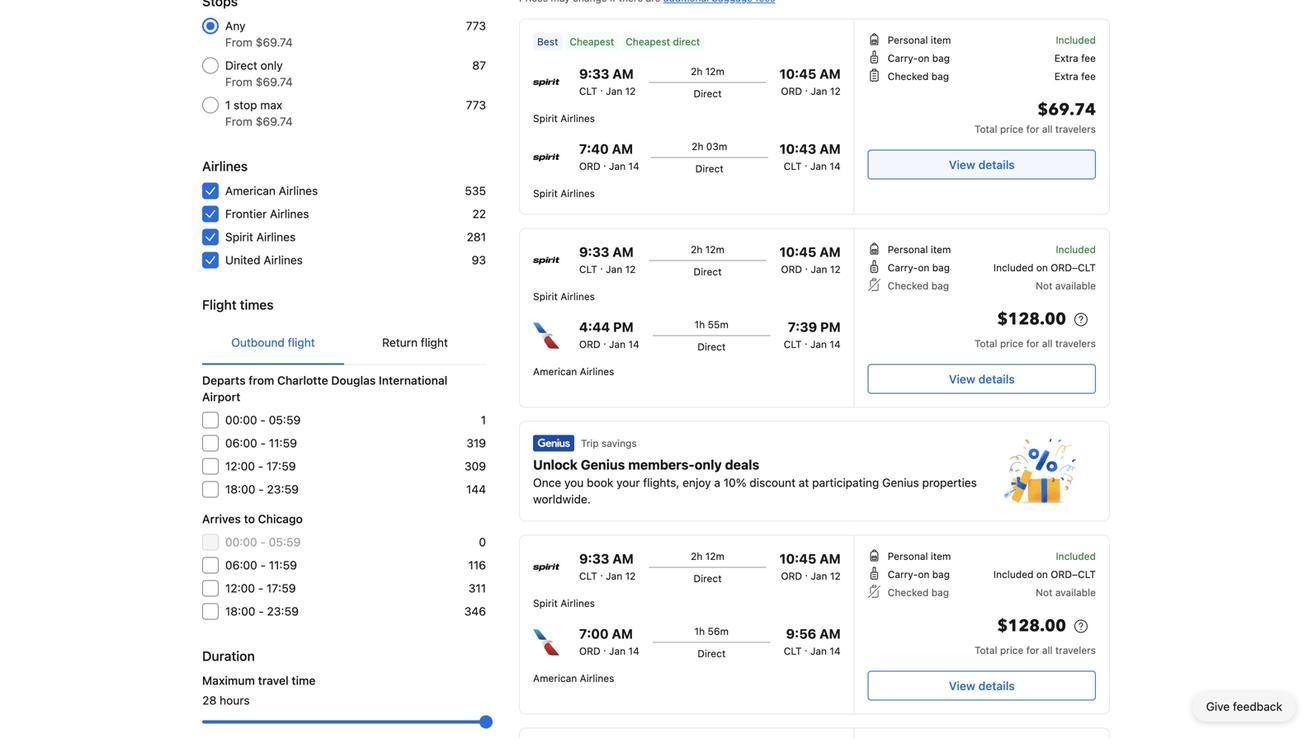 Task type: vqa. For each thing, say whether or not it's contained in the screenshot.
11:59 for Chicago
yes



Task type: locate. For each thing, give the bounding box(es) containing it.
2 fee from the top
[[1082, 71, 1097, 82]]

total for am
[[975, 645, 998, 657]]

9:33
[[580, 66, 610, 82], [580, 244, 610, 260], [580, 552, 610, 567]]

1 ord–clt from the top
[[1051, 262, 1097, 274]]

at
[[799, 476, 809, 490]]

1 horizontal spatial only
[[695, 457, 722, 473]]

1 vertical spatial personal
[[888, 244, 928, 256]]

2 total price for all travelers from the top
[[975, 645, 1097, 657]]

pm right 7:39
[[821, 320, 841, 335]]

from
[[249, 374, 274, 388]]

10:45
[[780, 66, 817, 82], [780, 244, 817, 260], [780, 552, 817, 567]]

time
[[292, 675, 316, 688]]

feedback
[[1234, 701, 1283, 714]]

2 vertical spatial 2h 12m
[[691, 551, 725, 563]]

am inside 7:00 am ord . jan 14
[[612, 627, 633, 642]]

3 view details from the top
[[949, 680, 1015, 694]]

. down 10:43
[[805, 157, 808, 169]]

10:45 for 7:39 pm
[[780, 244, 817, 260]]

0 vertical spatial 773
[[466, 19, 486, 33]]

2 vertical spatial checked bag
[[888, 587, 950, 599]]

2h down direct
[[691, 66, 703, 77]]

outbound
[[231, 336, 285, 350]]

06:00
[[225, 437, 257, 450], [225, 559, 257, 573]]

12:00 - 17:59 down arrives to chicago
[[225, 582, 296, 596]]

1 vertical spatial ord–clt
[[1051, 569, 1097, 581]]

1 06:00 - 11:59 from the top
[[225, 437, 297, 450]]

0 vertical spatial price
[[1001, 123, 1024, 135]]

12
[[626, 85, 636, 97], [831, 85, 841, 97], [626, 264, 636, 275], [831, 264, 841, 275], [626, 571, 636, 583], [831, 571, 841, 583]]

10%
[[724, 476, 747, 490]]

2 vertical spatial checked
[[888, 587, 929, 599]]

00:00 down 'to'
[[225, 536, 257, 549]]

1 included on ord–clt from the top
[[994, 262, 1097, 274]]

1 cheapest from the left
[[570, 36, 614, 47]]

3 2h 12m from the top
[[691, 551, 725, 563]]

give
[[1207, 701, 1231, 714]]

14 for 7:00 am
[[629, 646, 640, 658]]

1 carry- from the top
[[888, 52, 918, 64]]

1 vertical spatial 12:00
[[225, 582, 255, 596]]

2 view from the top
[[949, 373, 976, 386]]

view details button for 7:39 pm
[[868, 365, 1097, 394]]

9:33 am clt . jan 12 up the 7:00
[[580, 552, 636, 583]]

3 carry-on bag from the top
[[888, 569, 950, 581]]

2 cheapest from the left
[[626, 36, 671, 47]]

trip
[[581, 438, 599, 450]]

1 vertical spatial 773
[[466, 98, 486, 112]]

2 travelers from the top
[[1056, 338, 1097, 350]]

view
[[949, 158, 976, 172], [949, 373, 976, 386], [949, 680, 976, 694]]

0 vertical spatial all
[[1043, 123, 1053, 135]]

2 vertical spatial american airlines
[[533, 673, 615, 685]]

2h left 03m
[[692, 141, 704, 152]]

checked for 9:56 am
[[888, 587, 929, 599]]

14 inside 7:00 am ord . jan 14
[[629, 646, 640, 658]]

1 inside 1 stop max from $69.74
[[225, 98, 231, 112]]

2 $128.00 from the top
[[998, 616, 1067, 638]]

1h
[[695, 319, 705, 331], [695, 626, 705, 638]]

2 flight from the left
[[421, 336, 448, 350]]

0 horizontal spatial cheapest
[[570, 36, 614, 47]]

- for 144
[[259, 483, 264, 497]]

travelers for am
[[1056, 645, 1097, 657]]

2 vertical spatial details
[[979, 680, 1015, 694]]

2 total from the top
[[975, 338, 998, 350]]

ord down 4:44
[[580, 339, 601, 351]]

2 from from the top
[[225, 75, 253, 89]]

1 vertical spatial extra
[[1055, 71, 1079, 82]]

05:59 for charlotte
[[269, 414, 301, 427]]

only inside direct only from $69.74
[[261, 59, 283, 72]]

0 vertical spatial personal
[[888, 34, 928, 46]]

00:00 - 05:59 down arrives to chicago
[[225, 536, 301, 549]]

3 carry- from the top
[[888, 569, 918, 581]]

06:00 down airport
[[225, 437, 257, 450]]

14 for 9:56 am
[[830, 646, 841, 658]]

2 included on ord–clt from the top
[[994, 569, 1097, 581]]

0 horizontal spatial 1
[[225, 98, 231, 112]]

2 2h 12m from the top
[[691, 244, 725, 256]]

2 00:00 - 05:59 from the top
[[225, 536, 301, 549]]

outbound flight button
[[202, 322, 344, 365]]

773 down 87
[[466, 98, 486, 112]]

12:00 for departs
[[225, 460, 255, 474]]

1 vertical spatial total price for all travelers
[[975, 645, 1097, 657]]

cheapest for cheapest
[[570, 36, 614, 47]]

spirit airlines down 7:40
[[533, 188, 595, 199]]

2 not available from the top
[[1036, 587, 1097, 599]]

3 all from the top
[[1043, 645, 1053, 657]]

2 details from the top
[[979, 373, 1015, 386]]

11:59 down charlotte
[[269, 437, 297, 450]]

1 travelers from the top
[[1056, 123, 1097, 135]]

personal
[[888, 34, 928, 46], [888, 244, 928, 256], [888, 551, 928, 563]]

. up the 7:00
[[600, 568, 603, 579]]

all for 7:39 pm
[[1043, 338, 1053, 350]]

included
[[1056, 34, 1097, 46], [1056, 244, 1097, 256], [994, 262, 1034, 274], [1056, 551, 1097, 563], [994, 569, 1034, 581]]

773
[[466, 19, 486, 33], [466, 98, 486, 112]]

9:33 down worldwide. at left
[[580, 552, 610, 567]]

personal item
[[888, 34, 952, 46], [888, 244, 952, 256], [888, 551, 952, 563]]

1 total from the top
[[975, 123, 998, 135]]

10:45 up 10:43
[[780, 66, 817, 82]]

spirit airlines
[[533, 113, 595, 124], [533, 188, 595, 199], [225, 230, 296, 244], [533, 291, 595, 303], [533, 598, 595, 610]]

jan inside 7:00 am ord . jan 14
[[609, 646, 626, 658]]

3 for from the top
[[1027, 645, 1040, 657]]

american airlines down the 7:00
[[533, 673, 615, 685]]

23:59 up travel
[[267, 605, 299, 619]]

17:59 down chicago
[[267, 582, 296, 596]]

14 inside '9:56 am clt . jan 14'
[[830, 646, 841, 658]]

any from $69.74
[[225, 19, 293, 49]]

10:45 am ord . jan 12 for 7:39
[[780, 244, 841, 275]]

jan inside 10:43 am clt . jan 14
[[811, 161, 827, 172]]

10:45 up 7:39
[[780, 244, 817, 260]]

1 $128.00 from the top
[[998, 308, 1067, 331]]

1h 56m
[[695, 626, 729, 638]]

3 personal item from the top
[[888, 551, 952, 563]]

airlines down 7:40
[[561, 188, 595, 199]]

14 for 7:40 am
[[629, 161, 640, 172]]

your
[[617, 476, 640, 490]]

1 23:59 from the top
[[267, 483, 299, 497]]

2 vertical spatial personal item
[[888, 551, 952, 563]]

2h 12m for am
[[691, 551, 725, 563]]

06:00 down 'to'
[[225, 559, 257, 573]]

9:33 am clt . jan 12
[[580, 66, 636, 97], [580, 244, 636, 275], [580, 552, 636, 583]]

23:59
[[267, 483, 299, 497], [267, 605, 299, 619]]

0 vertical spatial details
[[979, 158, 1015, 172]]

clt up 4:44
[[580, 264, 598, 275]]

- for 346
[[259, 605, 264, 619]]

1 vertical spatial 06:00 - 11:59
[[225, 559, 297, 573]]

0 vertical spatial checked
[[888, 71, 929, 82]]

1 vertical spatial 18:00 - 23:59
[[225, 605, 299, 619]]

. down 7:39
[[805, 336, 808, 347]]

. down the 7:00
[[604, 643, 607, 654]]

14 for 7:39 pm
[[830, 339, 841, 351]]

14 for 4:44 pm
[[629, 339, 640, 351]]

direct up 2h 03m
[[694, 88, 722, 99]]

direct down 1h 55m
[[698, 341, 726, 353]]

14 inside 7:40 am ord . jan 14
[[629, 161, 640, 172]]

jan inside 7:39 pm clt . jan 14
[[811, 339, 827, 351]]

american airlines down 4:44
[[533, 366, 615, 378]]

773 for 1 stop max from $69.74
[[466, 98, 486, 112]]

9:33 am clt . jan 12 up 4:44
[[580, 244, 636, 275]]

10:45 am ord . jan 12 up 7:39
[[780, 244, 841, 275]]

spirit
[[533, 113, 558, 124], [533, 188, 558, 199], [225, 230, 253, 244], [533, 291, 558, 303], [533, 598, 558, 610]]

2 vertical spatial carry-on bag
[[888, 569, 950, 581]]

. inside '9:56 am clt . jan 14'
[[805, 643, 808, 654]]

10:45 am ord . jan 12 up 10:43
[[780, 66, 841, 97]]

1 vertical spatial travelers
[[1056, 338, 1097, 350]]

genius image
[[533, 436, 575, 452], [533, 436, 575, 452], [1004, 439, 1077, 505]]

1 vertical spatial 00:00 - 05:59
[[225, 536, 301, 549]]

1 horizontal spatial 1
[[481, 414, 486, 427]]

3 item from the top
[[931, 551, 952, 563]]

from inside any from $69.74
[[225, 36, 253, 49]]

0 vertical spatial american airlines
[[225, 184, 318, 198]]

0 vertical spatial 18:00 - 23:59
[[225, 483, 299, 497]]

2 9:33 am clt . jan 12 from the top
[[580, 244, 636, 275]]

18:00 - 23:59 for from
[[225, 483, 299, 497]]

only inside unlock genius members-only deals once you book your flights, enjoy a 10% discount at participating genius properties worldwide.
[[695, 457, 722, 473]]

2 vertical spatial all
[[1043, 645, 1053, 657]]

0 vertical spatial 1
[[225, 98, 231, 112]]

1 extra from the top
[[1055, 52, 1079, 64]]

0 vertical spatial 18:00
[[225, 483, 256, 497]]

2h 12m down direct
[[691, 66, 725, 77]]

2 06:00 from the top
[[225, 559, 257, 573]]

2 23:59 from the top
[[267, 605, 299, 619]]

- for 311
[[258, 582, 264, 596]]

773 up 87
[[466, 19, 486, 33]]

$69.74 inside $69.74 total price for all travelers
[[1038, 99, 1097, 121]]

3 checked bag from the top
[[888, 587, 950, 599]]

0 vertical spatial 10:45
[[780, 66, 817, 82]]

$69.74
[[256, 36, 293, 49], [256, 75, 293, 89], [1038, 99, 1097, 121], [256, 115, 293, 128]]

1 left "stop"
[[225, 98, 231, 112]]

1 view from the top
[[949, 158, 976, 172]]

17:59 for charlotte
[[267, 460, 296, 474]]

0 vertical spatial 06:00
[[225, 437, 257, 450]]

2 item from the top
[[931, 244, 952, 256]]

2 checked bag from the top
[[888, 280, 950, 292]]

2 available from the top
[[1056, 587, 1097, 599]]

0 vertical spatial for
[[1027, 123, 1040, 135]]

3 10:45 from the top
[[780, 552, 817, 567]]

2 vertical spatial price
[[1001, 645, 1024, 657]]

1 00:00 - 05:59 from the top
[[225, 414, 301, 427]]

1 available from the top
[[1056, 280, 1097, 292]]

2 vertical spatial 10:45 am ord . jan 12
[[780, 552, 841, 583]]

1 vertical spatial fee
[[1082, 71, 1097, 82]]

0 vertical spatial 12:00 - 17:59
[[225, 460, 296, 474]]

total price for all travelers for 9:56 am
[[975, 645, 1097, 657]]

2 checked from the top
[[888, 280, 929, 292]]

06:00 - 11:59 down arrives to chicago
[[225, 559, 297, 573]]

1 all from the top
[[1043, 123, 1053, 135]]

2 vertical spatial 12m
[[706, 551, 725, 563]]

1 05:59 from the top
[[269, 414, 301, 427]]

1 vertical spatial only
[[695, 457, 722, 473]]

3 travelers from the top
[[1056, 645, 1097, 657]]

05:59 down chicago
[[269, 536, 301, 549]]

2 12:00 - 17:59 from the top
[[225, 582, 296, 596]]

3 12m from the top
[[706, 551, 725, 563]]

0 horizontal spatial flight
[[288, 336, 315, 350]]

ord–clt
[[1051, 262, 1097, 274], [1051, 569, 1097, 581]]

1 view details from the top
[[949, 158, 1015, 172]]

checked
[[888, 71, 929, 82], [888, 280, 929, 292], [888, 587, 929, 599]]

.
[[600, 82, 603, 94], [805, 82, 808, 94], [604, 157, 607, 169], [805, 157, 808, 169], [600, 261, 603, 272], [805, 261, 808, 272], [604, 336, 607, 347], [805, 336, 808, 347], [600, 568, 603, 579], [805, 568, 808, 579], [604, 643, 607, 654], [805, 643, 808, 654]]

pm for 4:44 pm
[[613, 320, 634, 335]]

00:00 - 05:59
[[225, 414, 301, 427], [225, 536, 301, 549]]

1 vertical spatial 12m
[[706, 244, 725, 256]]

pm inside 4:44 pm ord . jan 14
[[613, 320, 634, 335]]

cheapest right best
[[570, 36, 614, 47]]

14 for 10:43 am
[[830, 161, 841, 172]]

fee
[[1082, 52, 1097, 64], [1082, 71, 1097, 82]]

12:00 up 'to'
[[225, 460, 255, 474]]

2 all from the top
[[1043, 338, 1053, 350]]

total price for all travelers for 7:39 pm
[[975, 338, 1097, 350]]

1 vertical spatial 9:33 am clt . jan 12
[[580, 244, 636, 275]]

- for 116
[[261, 559, 266, 573]]

0 vertical spatial 9:33
[[580, 66, 610, 82]]

jan
[[606, 85, 623, 97], [811, 85, 828, 97], [609, 161, 626, 172], [811, 161, 827, 172], [606, 264, 623, 275], [811, 264, 828, 275], [609, 339, 626, 351], [811, 339, 827, 351], [606, 571, 623, 583], [811, 571, 828, 583], [609, 646, 626, 658], [811, 646, 827, 658]]

1 vertical spatial 1
[[481, 414, 486, 427]]

direct down any from $69.74
[[225, 59, 258, 72]]

1 773 from the top
[[466, 19, 486, 33]]

on
[[918, 52, 930, 64], [918, 262, 930, 274], [1037, 262, 1049, 274], [918, 569, 930, 581], [1037, 569, 1049, 581]]

2 $128.00 region from the top
[[868, 614, 1097, 644]]

ord down 7:40
[[580, 161, 601, 172]]

american airlines up frontier airlines
[[225, 184, 318, 198]]

1 not from the top
[[1036, 280, 1053, 292]]

12:00 - 17:59
[[225, 460, 296, 474], [225, 582, 296, 596]]

travelers for pm
[[1056, 338, 1097, 350]]

1 vertical spatial personal item
[[888, 244, 952, 256]]

extra fee
[[1055, 52, 1097, 64], [1055, 71, 1097, 82]]

unlock
[[533, 457, 578, 473]]

18:00 up 'to'
[[225, 483, 256, 497]]

3 price from the top
[[1001, 645, 1024, 657]]

1 vertical spatial price
[[1001, 338, 1024, 350]]

12m up 55m
[[706, 244, 725, 256]]

1 $128.00 region from the top
[[868, 307, 1097, 336]]

1 9:33 from the top
[[580, 66, 610, 82]]

2 10:45 am ord . jan 12 from the top
[[780, 244, 841, 275]]

direct
[[225, 59, 258, 72], [694, 88, 722, 99], [696, 163, 724, 175], [694, 266, 722, 278], [698, 341, 726, 353], [694, 573, 722, 585], [698, 649, 726, 660]]

9:33 am clt . jan 12 for 4:44
[[580, 244, 636, 275]]

all inside $69.74 total price for all travelers
[[1043, 123, 1053, 135]]

3 10:45 am ord . jan 12 from the top
[[780, 552, 841, 583]]

1 vertical spatial all
[[1043, 338, 1053, 350]]

2h 12m up 1h 55m
[[691, 244, 725, 256]]

2 extra from the top
[[1055, 71, 1079, 82]]

view for 7:39 pm
[[949, 373, 976, 386]]

. inside 7:39 pm clt . jan 14
[[805, 336, 808, 347]]

10:45 for 9:56 am
[[780, 552, 817, 567]]

return
[[382, 336, 418, 350]]

ord up 7:39
[[781, 264, 803, 275]]

genius
[[581, 457, 625, 473], [883, 476, 920, 490]]

only
[[261, 59, 283, 72], [695, 457, 722, 473]]

checked bag for 7:39 pm
[[888, 280, 950, 292]]

7:40
[[580, 141, 609, 157]]

2 12m from the top
[[706, 244, 725, 256]]

flight up charlotte
[[288, 336, 315, 350]]

clt down 10:43
[[784, 161, 802, 172]]

0 vertical spatial extra fee
[[1055, 52, 1097, 64]]

$128.00 region for am
[[868, 614, 1097, 644]]

1 for from the top
[[1027, 123, 1040, 135]]

2 10:45 from the top
[[780, 244, 817, 260]]

. up 7:40
[[600, 82, 603, 94]]

1 vertical spatial view
[[949, 373, 976, 386]]

airlines down frontier airlines
[[257, 230, 296, 244]]

9:33 up 4:44
[[580, 244, 610, 260]]

1 10:45 am ord . jan 12 from the top
[[780, 66, 841, 97]]

total for pm
[[975, 338, 998, 350]]

1 vertical spatial $128.00 region
[[868, 614, 1097, 644]]

2 vertical spatial view details button
[[868, 672, 1097, 701]]

18:00 for arrives to chicago
[[225, 605, 256, 619]]

flight
[[288, 336, 315, 350], [421, 336, 448, 350]]

2 vertical spatial travelers
[[1056, 645, 1097, 657]]

1 vertical spatial checked bag
[[888, 280, 950, 292]]

12m up 03m
[[706, 66, 725, 77]]

00:00 - 05:59 for to
[[225, 536, 301, 549]]

. down 4:44
[[604, 336, 607, 347]]

from down "stop"
[[225, 115, 253, 128]]

0 vertical spatial checked bag
[[888, 71, 950, 82]]

2 view details button from the top
[[868, 365, 1097, 394]]

05:59 down charlotte
[[269, 414, 301, 427]]

2 17:59 from the top
[[267, 582, 296, 596]]

06:00 - 11:59 for to
[[225, 559, 297, 573]]

0 horizontal spatial only
[[261, 59, 283, 72]]

0 vertical spatial 2h 12m
[[691, 66, 725, 77]]

0 vertical spatial view details
[[949, 158, 1015, 172]]

am inside '9:56 am clt . jan 14'
[[820, 627, 841, 642]]

2 carry- from the top
[[888, 262, 918, 274]]

pm right 4:44
[[613, 320, 634, 335]]

1 vertical spatial view details button
[[868, 365, 1097, 394]]

1 vertical spatial 05:59
[[269, 536, 301, 549]]

0 vertical spatial from
[[225, 36, 253, 49]]

2 vertical spatial american
[[533, 673, 577, 685]]

1 flight from the left
[[288, 336, 315, 350]]

1 vertical spatial carry-
[[888, 262, 918, 274]]

1 1h from the top
[[695, 319, 705, 331]]

3 personal from the top
[[888, 551, 928, 563]]

1 vertical spatial 2h 12m
[[691, 244, 725, 256]]

not available
[[1036, 280, 1097, 292], [1036, 587, 1097, 599]]

0 vertical spatial total
[[975, 123, 998, 135]]

00:00 - 05:59 down from at the bottom of the page
[[225, 414, 301, 427]]

ord down the 7:00
[[580, 646, 601, 658]]

14 inside 4:44 pm ord . jan 14
[[629, 339, 640, 351]]

0 vertical spatial 12:00
[[225, 460, 255, 474]]

1 vertical spatial american
[[533, 366, 577, 378]]

319
[[467, 437, 486, 450]]

$128.00 for 9:56 am
[[998, 616, 1067, 638]]

12 up 7:00 am ord . jan 14
[[626, 571, 636, 583]]

personal for 7:39 pm
[[888, 244, 928, 256]]

for for am
[[1027, 645, 1040, 657]]

12:00 - 17:59 for to
[[225, 582, 296, 596]]

0 vertical spatial 12m
[[706, 66, 725, 77]]

2 carry-on bag from the top
[[888, 262, 950, 274]]

carry-on bag for 7:39 pm
[[888, 262, 950, 274]]

2h 12m down a
[[691, 551, 725, 563]]

personal item for am
[[888, 551, 952, 563]]

view details
[[949, 158, 1015, 172], [949, 373, 1015, 386], [949, 680, 1015, 694]]

17:59 up chicago
[[267, 460, 296, 474]]

3 from from the top
[[225, 115, 253, 128]]

1 vertical spatial 17:59
[[267, 582, 296, 596]]

2 vertical spatial 10:45
[[780, 552, 817, 567]]

0 vertical spatial travelers
[[1056, 123, 1097, 135]]

2h 12m for pm
[[691, 244, 725, 256]]

2 9:33 from the top
[[580, 244, 610, 260]]

309
[[465, 460, 486, 474]]

1 06:00 from the top
[[225, 437, 257, 450]]

clt down 9:56
[[784, 646, 802, 658]]

travelers
[[1056, 123, 1097, 135], [1056, 338, 1097, 350], [1056, 645, 1097, 657]]

. up 10:43
[[805, 82, 808, 94]]

0 vertical spatial 23:59
[[267, 483, 299, 497]]

personal item for pm
[[888, 244, 952, 256]]

from down any
[[225, 36, 253, 49]]

1 vertical spatial extra fee
[[1055, 71, 1097, 82]]

2 18:00 from the top
[[225, 605, 256, 619]]

0 vertical spatial carry-on bag
[[888, 52, 950, 64]]

carry- for am
[[888, 569, 918, 581]]

1 vertical spatial 1h
[[695, 626, 705, 638]]

1 18:00 from the top
[[225, 483, 256, 497]]

. down 7:40
[[604, 157, 607, 169]]

spirit airlines up the 7:00
[[533, 598, 595, 610]]

7:00
[[580, 627, 609, 642]]

0 vertical spatial ord–clt
[[1051, 262, 1097, 274]]

18:00 up duration
[[225, 605, 256, 619]]

12:00 for arrives
[[225, 582, 255, 596]]

2h 12m
[[691, 66, 725, 77], [691, 244, 725, 256], [691, 551, 725, 563]]

00:00 down airport
[[225, 414, 257, 427]]

airlines
[[561, 113, 595, 124], [202, 159, 248, 174], [279, 184, 318, 198], [561, 188, 595, 199], [270, 207, 309, 221], [257, 230, 296, 244], [264, 253, 303, 267], [561, 291, 595, 303], [580, 366, 615, 378], [561, 598, 595, 610], [580, 673, 615, 685]]

06:00 - 11:59
[[225, 437, 297, 450], [225, 559, 297, 573]]

1 vertical spatial not
[[1036, 587, 1053, 599]]

1 vertical spatial american airlines
[[533, 366, 615, 378]]

pm inside 7:39 pm clt . jan 14
[[821, 320, 841, 335]]

10:45 am ord . jan 12
[[780, 66, 841, 97], [780, 244, 841, 275], [780, 552, 841, 583]]

1 price from the top
[[1001, 123, 1024, 135]]

12:00 - 17:59 up arrives to chicago
[[225, 460, 296, 474]]

american
[[225, 184, 276, 198], [533, 366, 577, 378], [533, 673, 577, 685]]

1 12:00 from the top
[[225, 460, 255, 474]]

2 12:00 from the top
[[225, 582, 255, 596]]

1 vertical spatial carry-on bag
[[888, 262, 950, 274]]

genius up book
[[581, 457, 625, 473]]

carry-on bag
[[888, 52, 950, 64], [888, 262, 950, 274], [888, 569, 950, 581]]

18:00 - 23:59 up duration
[[225, 605, 299, 619]]

included for first 'view details' button
[[1056, 34, 1097, 46]]

1h for pm
[[695, 319, 705, 331]]

airlines down 4:44 pm ord . jan 14
[[580, 366, 615, 378]]

2 personal item from the top
[[888, 244, 952, 256]]

0 vertical spatial included on ord–clt
[[994, 262, 1097, 274]]

1 vertical spatial item
[[931, 244, 952, 256]]

pm for 7:39 pm
[[821, 320, 841, 335]]

only down any from $69.74
[[261, 59, 283, 72]]

all for 9:56 am
[[1043, 645, 1053, 657]]

0 horizontal spatial pm
[[613, 320, 634, 335]]

1 horizontal spatial pm
[[821, 320, 841, 335]]

2 vertical spatial view
[[949, 680, 976, 694]]

56m
[[708, 626, 729, 638]]

1 18:00 - 23:59 from the top
[[225, 483, 299, 497]]

0 vertical spatial 00:00 - 05:59
[[225, 414, 301, 427]]

tab list
[[202, 322, 486, 366]]

0 vertical spatial 11:59
[[269, 437, 297, 450]]

3 view details button from the top
[[868, 672, 1097, 701]]

2h down enjoy
[[691, 551, 703, 563]]

2 personal from the top
[[888, 244, 928, 256]]

price
[[1001, 123, 1024, 135], [1001, 338, 1024, 350], [1001, 645, 1024, 657]]

1 pm from the left
[[613, 320, 634, 335]]

0 vertical spatial carry-
[[888, 52, 918, 64]]

06:00 for arrives
[[225, 559, 257, 573]]

346
[[465, 605, 486, 619]]

1 for 1
[[481, 414, 486, 427]]

14 inside 7:39 pm clt . jan 14
[[830, 339, 841, 351]]

2 not from the top
[[1036, 587, 1053, 599]]

direct down 2h 03m
[[696, 163, 724, 175]]

travelers inside $69.74 total price for all travelers
[[1056, 123, 1097, 135]]

. inside 7:00 am ord . jan 14
[[604, 643, 607, 654]]

. inside 7:40 am ord . jan 14
[[604, 157, 607, 169]]

0 vertical spatial fee
[[1082, 52, 1097, 64]]

1 12:00 - 17:59 from the top
[[225, 460, 296, 474]]

1 up the 319
[[481, 414, 486, 427]]

jan inside '9:56 am clt . jan 14'
[[811, 646, 827, 658]]

outbound flight
[[231, 336, 315, 350]]

. down 9:56
[[805, 643, 808, 654]]

checked bag for 9:56 am
[[888, 587, 950, 599]]

from
[[225, 36, 253, 49], [225, 75, 253, 89], [225, 115, 253, 128]]

0 vertical spatial item
[[931, 34, 952, 46]]

airlines right united
[[264, 253, 303, 267]]

12:00 - 17:59 for from
[[225, 460, 296, 474]]

18:00 - 23:59 up arrives to chicago
[[225, 483, 299, 497]]

0 vertical spatial 1h
[[695, 319, 705, 331]]

frontier airlines
[[225, 207, 309, 221]]

1 vertical spatial 00:00
[[225, 536, 257, 549]]

2 vertical spatial view details
[[949, 680, 1015, 694]]

members-
[[629, 457, 695, 473]]

2 11:59 from the top
[[269, 559, 297, 573]]

you
[[565, 476, 584, 490]]

0 vertical spatial total price for all travelers
[[975, 338, 1097, 350]]

tab list containing outbound flight
[[202, 322, 486, 366]]

17:59
[[267, 460, 296, 474], [267, 582, 296, 596]]

genius left properties
[[883, 476, 920, 490]]

am inside 7:40 am ord . jan 14
[[612, 141, 633, 157]]

- for 319
[[261, 437, 266, 450]]

clt inside 10:43 am clt . jan 14
[[784, 161, 802, 172]]

9:33 up 7:40
[[580, 66, 610, 82]]

1 vertical spatial genius
[[883, 476, 920, 490]]

116
[[469, 559, 486, 573]]

total inside $69.74 total price for all travelers
[[975, 123, 998, 135]]

total price for all travelers
[[975, 338, 1097, 350], [975, 645, 1097, 657]]

2 for from the top
[[1027, 338, 1040, 350]]

from up "stop"
[[225, 75, 253, 89]]

item for am
[[931, 551, 952, 563]]

11:59 for chicago
[[269, 559, 297, 573]]

28
[[202, 694, 217, 708]]

14 inside 10:43 am clt . jan 14
[[830, 161, 841, 172]]

included on ord–clt
[[994, 262, 1097, 274], [994, 569, 1097, 581]]

2 vertical spatial 9:33 am clt . jan 12
[[580, 552, 636, 583]]

maximum
[[202, 675, 255, 688]]

11:59
[[269, 437, 297, 450], [269, 559, 297, 573]]

2 00:00 from the top
[[225, 536, 257, 549]]

23:59 up chicago
[[267, 483, 299, 497]]

. up 7:39
[[805, 261, 808, 272]]

12m for 9:56 am
[[706, 551, 725, 563]]

$128.00 region
[[868, 307, 1097, 336], [868, 614, 1097, 644]]

0 vertical spatial personal item
[[888, 34, 952, 46]]

. inside 10:43 am clt . jan 14
[[805, 157, 808, 169]]

2 18:00 - 23:59 from the top
[[225, 605, 299, 619]]

1 vertical spatial for
[[1027, 338, 1040, 350]]

1 vertical spatial details
[[979, 373, 1015, 386]]

0 vertical spatial available
[[1056, 280, 1097, 292]]

1 00:00 from the top
[[225, 414, 257, 427]]

11:59 down chicago
[[269, 559, 297, 573]]



Task type: describe. For each thing, give the bounding box(es) containing it.
7:39
[[788, 320, 818, 335]]

airlines up the 7:00
[[561, 598, 595, 610]]

available for pm
[[1056, 280, 1097, 292]]

departs from charlotte douglas international airport
[[202, 374, 448, 404]]

charlotte
[[277, 374, 328, 388]]

american airlines for 4:44
[[533, 366, 615, 378]]

airlines up 4:44
[[561, 291, 595, 303]]

united
[[225, 253, 261, 267]]

airlines up "frontier"
[[202, 159, 248, 174]]

. up 4:44
[[600, 261, 603, 272]]

not available for 9:56 am
[[1036, 587, 1097, 599]]

airlines down 7:00 am ord . jan 14
[[580, 673, 615, 685]]

am inside 10:43 am clt . jan 14
[[820, 141, 841, 157]]

price inside $69.74 total price for all travelers
[[1001, 123, 1024, 135]]

773 for any from $69.74
[[466, 19, 486, 33]]

arrives
[[202, 513, 241, 526]]

clt inside 7:39 pm clt . jan 14
[[784, 339, 802, 351]]

price for 9:56 am
[[1001, 645, 1024, 657]]

$69.74 inside direct only from $69.74
[[256, 75, 293, 89]]

0
[[479, 536, 486, 549]]

17:59 for chicago
[[267, 582, 296, 596]]

- for 1
[[260, 414, 266, 427]]

$128.00 for 7:39 pm
[[998, 308, 1067, 331]]

flight
[[202, 297, 237, 313]]

frontier
[[225, 207, 267, 221]]

ord inside 4:44 pm ord . jan 14
[[580, 339, 601, 351]]

unlock genius members-only deals once you book your flights, enjoy a 10% discount at participating genius properties worldwide.
[[533, 457, 978, 507]]

from inside direct only from $69.74
[[225, 75, 253, 89]]

deals
[[725, 457, 760, 473]]

. inside 4:44 pm ord . jan 14
[[604, 336, 607, 347]]

7:00 am ord . jan 14
[[580, 627, 640, 658]]

1h 55m
[[695, 319, 729, 331]]

american for 4:44 pm
[[533, 366, 577, 378]]

enjoy
[[683, 476, 711, 490]]

1 stop max from $69.74
[[225, 98, 293, 128]]

american airlines for 7:00
[[533, 673, 615, 685]]

best
[[538, 36, 558, 47]]

chicago
[[258, 513, 303, 526]]

12m for 7:39 pm
[[706, 244, 725, 256]]

1h for am
[[695, 626, 705, 638]]

departs
[[202, 374, 246, 388]]

18:00 for departs from charlotte douglas international airport
[[225, 483, 256, 497]]

price for 7:39 pm
[[1001, 338, 1024, 350]]

view details for 7:39 pm
[[949, 373, 1015, 386]]

discount
[[750, 476, 796, 490]]

for inside $69.74 total price for all travelers
[[1027, 123, 1040, 135]]

book
[[587, 476, 614, 490]]

direct up 1h 56m
[[694, 573, 722, 585]]

airlines up frontier airlines
[[279, 184, 318, 198]]

12 up 4:44 pm ord . jan 14
[[626, 264, 636, 275]]

55m
[[708, 319, 729, 331]]

available for am
[[1056, 587, 1097, 599]]

ord up 10:43
[[781, 85, 803, 97]]

06:00 for departs
[[225, 437, 257, 450]]

ord–clt for pm
[[1051, 262, 1097, 274]]

2 extra fee from the top
[[1055, 71, 1097, 82]]

item for pm
[[931, 244, 952, 256]]

view for 9:56 am
[[949, 680, 976, 694]]

9:33 am clt . jan 12 for 7:00
[[580, 552, 636, 583]]

1 fee from the top
[[1082, 52, 1097, 64]]

10:45 am ord . jan 12 for 9:56
[[780, 552, 841, 583]]

a
[[715, 476, 721, 490]]

not for 9:56 am
[[1036, 587, 1053, 599]]

give feedback
[[1207, 701, 1283, 714]]

10:43
[[780, 141, 817, 157]]

clt up the 7:00
[[580, 571, 598, 583]]

7:40 am ord . jan 14
[[580, 141, 640, 172]]

4:44 pm ord . jan 14
[[580, 320, 640, 351]]

0 vertical spatial american
[[225, 184, 276, 198]]

properties
[[923, 476, 978, 490]]

flight for outbound flight
[[288, 336, 315, 350]]

2h up 1h 55m
[[691, 244, 703, 256]]

1 extra fee from the top
[[1055, 52, 1097, 64]]

direct down 1h 56m
[[698, 649, 726, 660]]

jan inside 7:40 am ord . jan 14
[[609, 161, 626, 172]]

flights,
[[643, 476, 680, 490]]

once
[[533, 476, 562, 490]]

87
[[473, 59, 486, 72]]

carry-on bag for 9:56 am
[[888, 569, 950, 581]]

9:33 for 4:44
[[580, 244, 610, 260]]

clt inside '9:56 am clt . jan 14'
[[784, 646, 802, 658]]

included on ord–clt for am
[[994, 569, 1097, 581]]

ord inside 7:00 am ord . jan 14
[[580, 646, 601, 658]]

spirit airlines up 7:40
[[533, 113, 595, 124]]

$128.00 region for pm
[[868, 307, 1097, 336]]

9:56 am clt . jan 14
[[784, 627, 841, 658]]

1 details from the top
[[979, 158, 1015, 172]]

included on ord–clt for pm
[[994, 262, 1097, 274]]

american for 7:00 am
[[533, 673, 577, 685]]

23:59 for charlotte
[[267, 483, 299, 497]]

00:00 - 05:59 for from
[[225, 414, 301, 427]]

93
[[472, 253, 486, 267]]

cheapest direct
[[626, 36, 700, 47]]

from inside 1 stop max from $69.74
[[225, 115, 253, 128]]

4:44
[[580, 320, 610, 335]]

12 down the cheapest direct
[[626, 85, 636, 97]]

included for 9:56 am's 'view details' button
[[1056, 551, 1097, 563]]

direct inside direct only from $69.74
[[225, 59, 258, 72]]

participating
[[813, 476, 880, 490]]

for for pm
[[1027, 338, 1040, 350]]

travel
[[258, 675, 289, 688]]

281
[[467, 230, 486, 244]]

18:00 - 23:59 for to
[[225, 605, 299, 619]]

times
[[240, 297, 274, 313]]

- for 0
[[260, 536, 266, 549]]

12 up '9:56 am clt . jan 14'
[[831, 571, 841, 583]]

direct up 1h 55m
[[694, 266, 722, 278]]

06:00 - 11:59 for from
[[225, 437, 297, 450]]

ord inside 7:40 am ord . jan 14
[[580, 161, 601, 172]]

united airlines
[[225, 253, 303, 267]]

arrives to chicago
[[202, 513, 303, 526]]

view details for 9:56 am
[[949, 680, 1015, 694]]

$69.74 inside any from $69.74
[[256, 36, 293, 49]]

7:39 pm clt . jan 14
[[784, 320, 841, 351]]

direct
[[673, 36, 700, 47]]

1 personal from the top
[[888, 34, 928, 46]]

personal for 9:56 am
[[888, 551, 928, 563]]

max
[[260, 98, 283, 112]]

ord up 9:56
[[781, 571, 803, 583]]

1 personal item from the top
[[888, 34, 952, 46]]

to
[[244, 513, 255, 526]]

1 10:45 from the top
[[780, 66, 817, 82]]

1 carry-on bag from the top
[[888, 52, 950, 64]]

1 for 1 stop max from $69.74
[[225, 98, 231, 112]]

give feedback button
[[1194, 693, 1296, 722]]

airlines right "frontier"
[[270, 207, 309, 221]]

cheapest for cheapest direct
[[626, 36, 671, 47]]

10:43 am clt . jan 14
[[780, 141, 841, 172]]

stop
[[234, 98, 257, 112]]

1 checked from the top
[[888, 71, 929, 82]]

311
[[469, 582, 486, 596]]

1 horizontal spatial genius
[[883, 476, 920, 490]]

$69.74 inside 1 stop max from $69.74
[[256, 115, 293, 128]]

1 checked bag from the top
[[888, 71, 950, 82]]

23:59 for chicago
[[267, 605, 299, 619]]

flight for return flight
[[421, 336, 448, 350]]

1 12m from the top
[[706, 66, 725, 77]]

11:59 for charlotte
[[269, 437, 297, 450]]

maximum travel time 28 hours
[[202, 675, 316, 708]]

05:59 for chicago
[[269, 536, 301, 549]]

details for am
[[979, 680, 1015, 694]]

spirit airlines up 4:44
[[533, 291, 595, 303]]

9:56
[[786, 627, 817, 642]]

details for pm
[[979, 373, 1015, 386]]

1 2h 12m from the top
[[691, 66, 725, 77]]

. up 9:56
[[805, 568, 808, 579]]

$69.74 total price for all travelers
[[975, 99, 1097, 135]]

12 up 7:39 pm clt . jan 14
[[831, 264, 841, 275]]

not available for 7:39 pm
[[1036, 280, 1097, 292]]

spirit airlines up united airlines at the left top of page
[[225, 230, 296, 244]]

2h 03m
[[692, 141, 728, 152]]

hours
[[220, 694, 250, 708]]

savings
[[602, 438, 637, 450]]

ord–clt for am
[[1051, 569, 1097, 581]]

144
[[466, 483, 486, 497]]

00:00 for departs
[[225, 414, 257, 427]]

return flight
[[382, 336, 448, 350]]

00:00 for arrives
[[225, 536, 257, 549]]

12 up 10:43 am clt . jan 14
[[831, 85, 841, 97]]

view details button for 9:56 am
[[868, 672, 1097, 701]]

included for 7:39 pm's 'view details' button
[[1056, 244, 1097, 256]]

1 9:33 am clt . jan 12 from the top
[[580, 66, 636, 97]]

0 horizontal spatial genius
[[581, 457, 625, 473]]

22
[[473, 207, 486, 221]]

- for 309
[[258, 460, 264, 474]]

carry- for pm
[[888, 262, 918, 274]]

direct only from $69.74
[[225, 59, 293, 89]]

airlines up 7:40
[[561, 113, 595, 124]]

duration
[[202, 649, 255, 665]]

any
[[225, 19, 246, 33]]

clt up 7:40
[[580, 85, 598, 97]]

03m
[[707, 141, 728, 152]]

jan inside 4:44 pm ord . jan 14
[[609, 339, 626, 351]]

flight times
[[202, 297, 274, 313]]

worldwide.
[[533, 493, 591, 507]]

1 view details button from the top
[[868, 150, 1097, 180]]

douglas
[[331, 374, 376, 388]]

international
[[379, 374, 448, 388]]

not for 7:39 pm
[[1036, 280, 1053, 292]]

535
[[465, 184, 486, 198]]

9:33 for 7:00
[[580, 552, 610, 567]]

return flight button
[[344, 322, 486, 365]]

checked for 7:39 pm
[[888, 280, 929, 292]]

1 item from the top
[[931, 34, 952, 46]]

trip savings
[[581, 438, 637, 450]]

airport
[[202, 391, 241, 404]]



